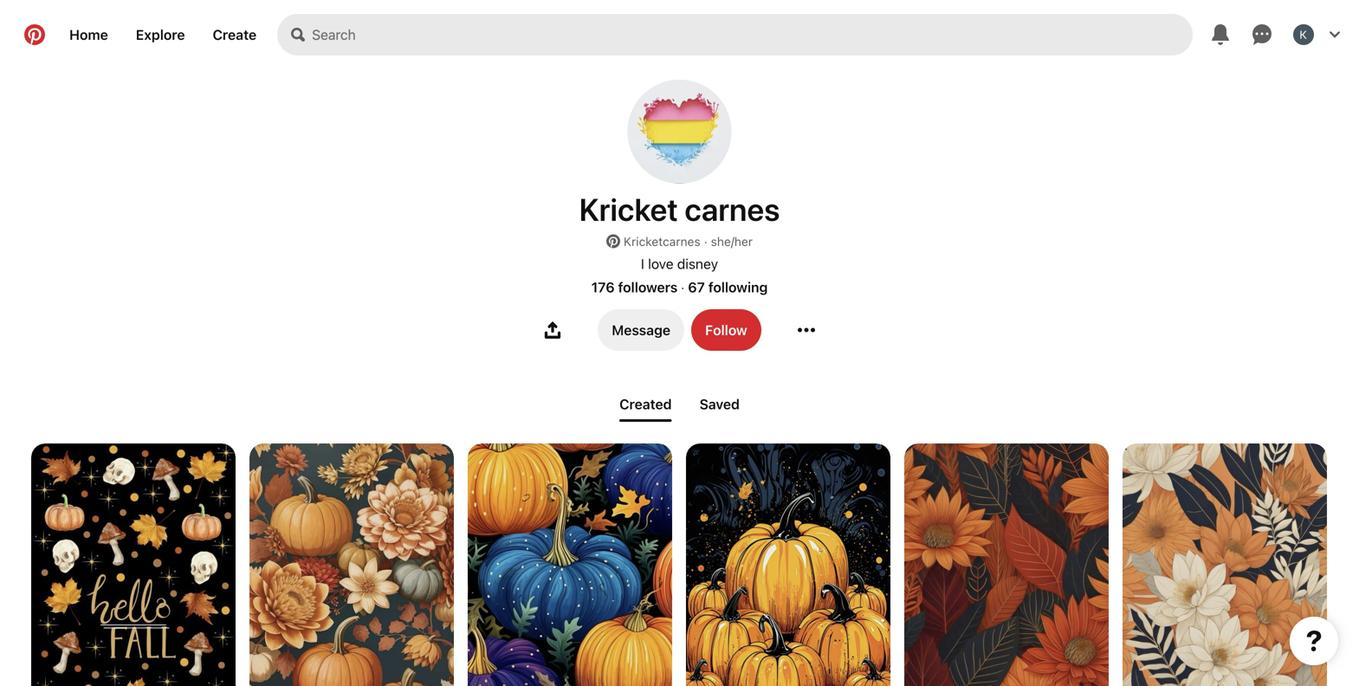 Task type: describe. For each thing, give the bounding box(es) containing it.
kricket carnes
[[579, 191, 780, 227]]

kricketcarnes
[[624, 234, 700, 249]]

explore
[[136, 26, 185, 43]]

follow button
[[691, 309, 761, 351]]

kendall parks image
[[1293, 24, 1314, 45]]

6 this contains an image of: image from the left
[[1123, 443, 1327, 686]]

create link
[[199, 14, 270, 55]]

3 this contains an image of: image from the left
[[468, 443, 672, 686]]

followers
[[618, 279, 678, 295]]

· she/her
[[704, 234, 753, 249]]

she/her
[[711, 234, 753, 249]]

carnes
[[685, 191, 780, 227]]

5 this contains an image of: image from the left
[[904, 443, 1109, 686]]

· inside i love disney 176 followers · 67 following
[[681, 280, 685, 294]]

176
[[591, 279, 615, 295]]

Search text field
[[312, 14, 1193, 55]]

home
[[69, 26, 108, 43]]

home link
[[55, 14, 122, 55]]

saved
[[700, 396, 740, 412]]

follow
[[705, 322, 747, 338]]

i love disney 176 followers · 67 following
[[591, 256, 768, 295]]

create
[[213, 26, 257, 43]]

explore link
[[122, 14, 199, 55]]



Task type: vqa. For each thing, say whether or not it's contained in the screenshot.
4th The This Contains An Image Of:
yes



Task type: locate. For each thing, give the bounding box(es) containing it.
1 this contains an image of: image from the left
[[31, 443, 236, 686]]

disney
[[677, 256, 718, 272]]

message button
[[598, 309, 684, 351]]

created
[[619, 396, 672, 412]]

2 this contains an image of: image from the left
[[249, 443, 454, 686]]

1 horizontal spatial ·
[[704, 234, 707, 249]]

following
[[708, 279, 768, 295]]

0 horizontal spatial ·
[[681, 280, 685, 294]]

1 vertical spatial ·
[[681, 280, 685, 294]]

67
[[688, 279, 705, 295]]

pinterest image
[[606, 234, 620, 248]]

kricket
[[579, 191, 678, 227]]

0 vertical spatial ·
[[704, 234, 707, 249]]

·
[[704, 234, 707, 249], [681, 280, 685, 294]]

this contains an image of: image
[[31, 443, 236, 686], [249, 443, 454, 686], [468, 443, 672, 686], [686, 443, 890, 686], [904, 443, 1109, 686], [1123, 443, 1327, 686]]

love
[[648, 256, 674, 272]]

message
[[612, 322, 670, 338]]

created link
[[612, 389, 679, 422]]

· up disney
[[704, 234, 707, 249]]

list
[[0, 443, 1359, 686]]

4 this contains an image of: image from the left
[[686, 443, 890, 686]]

kricketcarnes image
[[628, 80, 731, 184]]

· left the '67'
[[681, 280, 685, 294]]

i
[[641, 256, 644, 272]]

saved link
[[693, 389, 747, 419]]

search icon image
[[291, 28, 305, 42]]



